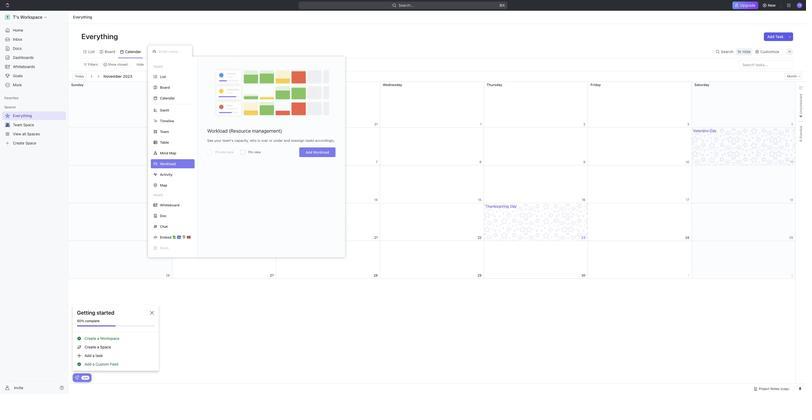 Task type: locate. For each thing, give the bounding box(es) containing it.
0 horizontal spatial view
[[227, 150, 234, 154]]

1 horizontal spatial workload
[[313, 150, 329, 155]]

a left task
[[93, 354, 95, 359]]

add inside button
[[768, 34, 775, 39]]

create up the create a space
[[85, 337, 96, 341]]

day right the veterans
[[710, 129, 717, 133]]

grid containing veterans day
[[68, 82, 796, 384]]

map right mind
[[169, 151, 176, 155]]

search
[[721, 49, 734, 54]]

invite
[[14, 386, 23, 391]]

30
[[582, 274, 586, 278]]

1 horizontal spatial hide
[[743, 49, 751, 54]]

board down tasks
[[160, 85, 170, 90]]

sunday
[[71, 83, 84, 87]]

management)
[[252, 128, 282, 134]]

map down activity
[[160, 183, 167, 188]]

workload
[[207, 128, 228, 134], [313, 150, 329, 155]]

1 vertical spatial day
[[510, 204, 517, 209]]

0
[[799, 140, 803, 142]]

a
[[97, 337, 99, 341], [97, 345, 99, 350], [93, 354, 95, 359], [93, 363, 95, 367]]

add left task
[[85, 354, 92, 359]]

1 view from the left
[[227, 150, 234, 154]]

create for create a workspace
[[85, 337, 96, 341]]

0 vertical spatial list
[[88, 49, 95, 54]]

inbox link
[[2, 35, 66, 44]]

1 horizontal spatial view
[[254, 150, 261, 154]]

2 view from the left
[[254, 150, 261, 154]]

0 horizontal spatial map
[[160, 183, 167, 188]]

2 create from the top
[[85, 345, 96, 350]]

workload up your
[[207, 128, 228, 134]]

a for custom
[[93, 363, 95, 367]]

view button
[[148, 45, 165, 58]]

50% complete
[[77, 320, 100, 324]]

calendar up gantt
[[160, 96, 175, 100]]

create up the add a task
[[85, 345, 96, 350]]

list link
[[87, 48, 95, 55]]

complete
[[85, 320, 100, 324]]

2/4
[[83, 377, 88, 380]]

thanksgiving day row
[[68, 204, 796, 241]]

unscheduled
[[799, 94, 803, 115]]

0 vertical spatial create
[[85, 337, 96, 341]]

whiteboard
[[160, 203, 179, 207]]

day inside row
[[510, 204, 517, 209]]

0 vertical spatial workload
[[207, 128, 228, 134]]

3 row from the top
[[68, 241, 796, 279]]

list left board link
[[88, 49, 95, 54]]

0 horizontal spatial hide
[[137, 63, 144, 67]]

1 vertical spatial calendar
[[160, 96, 175, 100]]

pin
[[248, 150, 253, 154]]

2 row from the top
[[68, 166, 796, 204]]

add a task
[[85, 354, 103, 359]]

workspace
[[100, 337, 120, 341]]

everything link
[[72, 14, 93, 20]]

a up the create a space
[[97, 337, 99, 341]]

doc
[[160, 214, 167, 218]]

day
[[710, 129, 717, 133], [510, 204, 517, 209]]

day inside row
[[710, 129, 717, 133]]

gantt
[[160, 108, 169, 112]]

show closed
[[108, 63, 128, 67]]

space
[[100, 345, 111, 350]]

0 vertical spatial map
[[169, 151, 176, 155]]

1 vertical spatial row
[[68, 166, 796, 204]]

getting started
[[77, 310, 114, 316]]

day right thanksgiving
[[510, 204, 517, 209]]

2 vertical spatial row
[[68, 241, 796, 279]]

mind
[[160, 151, 168, 155]]

add for add a custom field
[[85, 363, 92, 367]]

hide down calendar link
[[137, 63, 144, 67]]

add
[[768, 34, 775, 39], [306, 150, 313, 155], [85, 354, 92, 359], [85, 363, 92, 367]]

show
[[108, 63, 116, 67]]

0 horizontal spatial board
[[105, 49, 115, 54]]

today button
[[73, 73, 86, 80]]

Enter name... field
[[159, 49, 188, 54]]

activity
[[160, 173, 173, 177]]

field
[[110, 363, 118, 367]]

workload down accordingly.
[[313, 150, 329, 155]]

view for private view
[[227, 150, 234, 154]]

0 vertical spatial day
[[710, 129, 717, 133]]

see
[[207, 139, 213, 143]]

add for add task
[[768, 34, 775, 39]]

a left space
[[97, 345, 99, 350]]

hide
[[743, 49, 751, 54], [137, 63, 144, 67]]

saturday
[[695, 83, 710, 87]]

create a space
[[85, 345, 111, 350]]

0 horizontal spatial calendar
[[125, 49, 141, 54]]

grid
[[68, 82, 796, 384]]

1 vertical spatial hide
[[137, 63, 144, 67]]

hide right search
[[743, 49, 751, 54]]

new
[[768, 3, 776, 8]]

⌘k
[[500, 3, 505, 8]]

show closed button
[[101, 61, 130, 68]]

tree
[[2, 112, 66, 148]]

board inside board link
[[105, 49, 115, 54]]

1 vertical spatial create
[[85, 345, 96, 350]]

view for pin view
[[254, 150, 261, 154]]

whiteboards link
[[2, 63, 66, 71]]

1 vertical spatial list
[[160, 75, 166, 79]]

view
[[227, 150, 234, 154], [254, 150, 261, 154]]

mind map
[[160, 151, 176, 155]]

search...
[[399, 3, 414, 8]]

calendar
[[125, 49, 141, 54], [160, 96, 175, 100]]

add workload
[[306, 150, 329, 155]]

0 vertical spatial row
[[68, 82, 796, 128]]

a down the add a task
[[93, 363, 95, 367]]

home link
[[2, 26, 66, 35]]

row
[[68, 82, 796, 128], [68, 166, 796, 204], [68, 241, 796, 279]]

add left task on the right top of page
[[768, 34, 775, 39]]

hide button
[[135, 61, 146, 68]]

sidebar navigation
[[0, 11, 68, 395]]

everything
[[73, 15, 92, 19], [81, 32, 120, 41]]

who
[[250, 139, 257, 143]]

0 horizontal spatial workload
[[207, 128, 228, 134]]

favorites
[[4, 96, 18, 100]]

whiteboards
[[13, 64, 35, 69]]

0 vertical spatial everything
[[73, 15, 92, 19]]

tree inside sidebar navigation
[[2, 112, 66, 148]]

customize
[[761, 49, 780, 54]]

search button
[[714, 48, 735, 55]]

calendar up hide button
[[125, 49, 141, 54]]

view right "private" on the top left of page
[[227, 150, 234, 154]]

veterans day row
[[68, 128, 796, 166]]

board up show in the left top of the page
[[105, 49, 115, 54]]

1 create from the top
[[85, 337, 96, 341]]

day for veterans day
[[710, 129, 717, 133]]

0 vertical spatial board
[[105, 49, 115, 54]]

1 horizontal spatial day
[[710, 129, 717, 133]]

hide inside dropdown button
[[743, 49, 751, 54]]

dashboards
[[13, 55, 34, 60]]

list down tasks
[[160, 75, 166, 79]]

wednesday
[[383, 83, 402, 87]]

6
[[799, 115, 803, 117]]

home
[[13, 28, 23, 32]]

21
[[374, 236, 378, 240]]

getting
[[77, 310, 95, 316]]

board
[[105, 49, 115, 54], [160, 85, 170, 90]]

0 horizontal spatial day
[[510, 204, 517, 209]]

0 vertical spatial hide
[[743, 49, 751, 54]]

onboarding checklist button image
[[75, 376, 79, 381]]

add down the add a task
[[85, 363, 92, 367]]

view right pin
[[254, 150, 261, 154]]

add down tasks
[[306, 150, 313, 155]]

1 vertical spatial board
[[160, 85, 170, 90]]



Task type: vqa. For each thing, say whether or not it's contained in the screenshot.
the S corresponding to S Space
no



Task type: describe. For each thing, give the bounding box(es) containing it.
everything inside everything link
[[73, 15, 92, 19]]

customize button
[[754, 48, 781, 55]]

add task
[[768, 34, 784, 39]]

inbox
[[13, 37, 22, 42]]

29
[[478, 274, 482, 278]]

1 horizontal spatial calendar
[[160, 96, 175, 100]]

started
[[97, 310, 114, 316]]

team's
[[223, 139, 234, 143]]

onboarding checklist button element
[[75, 376, 79, 381]]

docs
[[13, 46, 22, 51]]

hide button
[[736, 48, 753, 55]]

goals link
[[2, 72, 66, 80]]

custom
[[96, 363, 109, 367]]

pin view
[[248, 150, 261, 154]]

create a workspace
[[85, 337, 120, 341]]

a for task
[[93, 354, 95, 359]]

upgrade link
[[733, 2, 759, 9]]

overdue
[[799, 126, 803, 140]]

add for add a task
[[85, 354, 92, 359]]

1 horizontal spatial list
[[160, 75, 166, 79]]

workload (resource management)
[[207, 128, 282, 134]]

27
[[270, 274, 274, 278]]

thanksgiving
[[486, 204, 509, 209]]

1 horizontal spatial board
[[160, 85, 170, 90]]

1 vertical spatial everything
[[81, 32, 120, 41]]

create for create a space
[[85, 345, 96, 350]]

pages
[[153, 194, 163, 197]]

28
[[374, 274, 378, 278]]

22
[[478, 236, 482, 240]]

private
[[215, 150, 226, 154]]

see your team's capacity, who is over or under and reassign tasks accordingly.
[[207, 139, 335, 143]]

view
[[155, 49, 163, 54]]

or
[[269, 139, 273, 143]]

1 horizontal spatial map
[[169, 151, 176, 155]]

accordingly.
[[315, 139, 335, 143]]

Search tasks... text field
[[740, 61, 793, 69]]

embed
[[160, 235, 172, 240]]

docs link
[[2, 44, 66, 53]]

0 vertical spatial calendar
[[125, 49, 141, 54]]

26
[[166, 274, 170, 278]]

new button
[[761, 1, 779, 10]]

hide inside button
[[137, 63, 144, 67]]

over
[[261, 139, 268, 143]]

task
[[96, 354, 103, 359]]

tuesday
[[279, 83, 293, 87]]

24
[[686, 236, 690, 240]]

close image
[[150, 312, 154, 315]]

thanksgiving day
[[486, 204, 517, 209]]

50%
[[77, 320, 84, 324]]

add task button
[[764, 32, 787, 41]]

capacity,
[[234, 139, 249, 143]]

add for add workload
[[306, 150, 313, 155]]

a for space
[[97, 345, 99, 350]]

a for workspace
[[97, 337, 99, 341]]

your
[[214, 139, 222, 143]]

team
[[160, 130, 169, 134]]

today
[[75, 74, 84, 78]]

veterans
[[693, 129, 709, 133]]

board link
[[104, 48, 115, 55]]

favorites button
[[2, 95, 21, 102]]

day for thanksgiving day
[[510, 204, 517, 209]]

task
[[776, 34, 784, 39]]

23
[[582, 236, 586, 240]]

tasks
[[306, 139, 314, 143]]

calendar link
[[124, 48, 141, 55]]

0 horizontal spatial list
[[88, 49, 95, 54]]

upgrade
[[741, 3, 756, 8]]

chat
[[160, 225, 168, 229]]

veterans day
[[693, 129, 717, 133]]

goals
[[13, 74, 23, 78]]

(resource
[[229, 128, 251, 134]]

timeline
[[160, 119, 174, 123]]

view button
[[148, 48, 165, 55]]

thursday
[[487, 83, 502, 87]]

spaces
[[4, 105, 16, 109]]

friday
[[591, 83, 601, 87]]

1 vertical spatial map
[[160, 183, 167, 188]]

under
[[274, 139, 283, 143]]

and
[[284, 139, 290, 143]]

private view
[[215, 150, 234, 154]]

table
[[160, 140, 169, 145]]

1 row from the top
[[68, 82, 796, 128]]

is
[[258, 139, 260, 143]]

tasks
[[153, 65, 163, 68]]

form
[[160, 246, 169, 250]]

reassign
[[291, 139, 305, 143]]

1 vertical spatial workload
[[313, 150, 329, 155]]

row containing 26
[[68, 241, 796, 279]]



